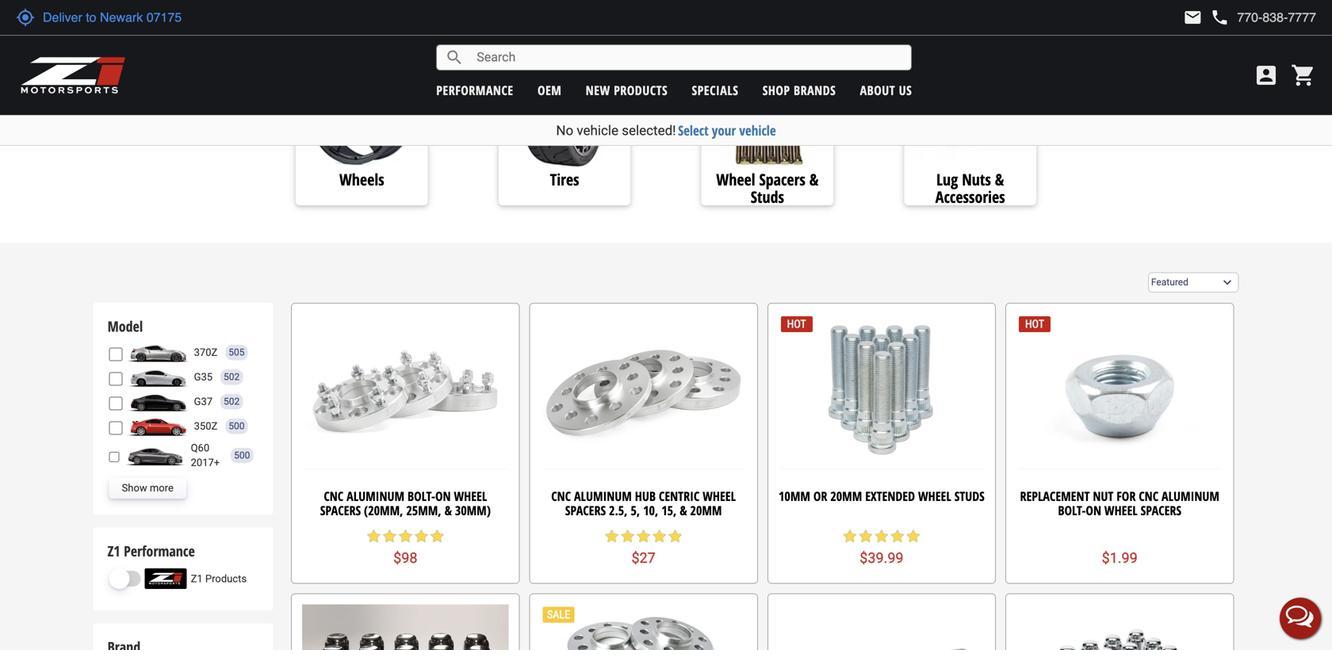 Task type: describe. For each thing, give the bounding box(es) containing it.
g35
[[194, 371, 213, 383]]

about us link
[[860, 82, 912, 99]]

z1 performance
[[108, 542, 195, 561]]

oem
[[538, 82, 562, 99]]

on inside cnc aluminum bolt-on wheel spacers (20mm, 25mm, & 30mm)
[[435, 488, 451, 505]]

9 star from the left
[[652, 529, 667, 544]]

products
[[614, 82, 668, 99]]

aluminum for (20mm,
[[347, 488, 404, 505]]

show more
[[122, 482, 174, 494]]

my_location
[[16, 8, 35, 27]]

$98
[[393, 550, 418, 567]]

z1 for z1 performance
[[108, 542, 120, 561]]

select
[[678, 121, 709, 140]]

$1.99
[[1102, 550, 1138, 567]]

/
[[194, 7, 206, 46]]

lug nuts & accessories link
[[905, 168, 1036, 208]]

selected!
[[622, 123, 676, 138]]

search
[[445, 48, 464, 67]]

5,
[[631, 502, 640, 519]]

oem link
[[538, 82, 562, 99]]

wheel for 10mm or 20mm extended wheel studs
[[918, 488, 952, 505]]

us
[[899, 82, 912, 99]]

& inside the lug nuts & accessories
[[995, 168, 1004, 190]]

z1 motorsports logo image
[[20, 56, 126, 95]]

on inside the replacement nut for cnc aluminum bolt-on wheel spacers
[[1086, 502, 1102, 519]]

wheel for cnc aluminum bolt-on wheel spacers (20mm, 25mm, & 30mm)
[[454, 488, 487, 505]]

1 horizontal spatial tires
[[550, 168, 579, 190]]

$27
[[632, 550, 656, 567]]

model
[[108, 317, 143, 336]]

wheel for cnc aluminum hub centric wheel spacers 2.5, 5, 10, 15, & 20mm
[[703, 488, 736, 505]]

505
[[229, 347, 245, 358]]

aluminum for 2.5,
[[574, 488, 632, 505]]

account_box
[[1254, 63, 1279, 88]]

infiniti g37 coupe sedan convertible v36 cv36 hv36 skyline 2008 2009 2010 2011 2012 2013 3.7l vq37vhr z1 motorsports image
[[127, 392, 190, 412]]

new products link
[[586, 82, 668, 99]]

products
[[205, 573, 247, 585]]

wheels link
[[296, 168, 428, 191]]

6 star from the left
[[604, 529, 620, 544]]

spacers inside cnc aluminum bolt-on wheel spacers (20mm, 25mm, & 30mm)
[[320, 502, 361, 519]]

mail phone
[[1184, 8, 1230, 27]]

no
[[556, 123, 574, 138]]

7 star from the left
[[620, 529, 636, 544]]

star star star star star $39.99
[[842, 529, 921, 567]]

about us
[[860, 82, 912, 99]]

1 vertical spatial studs
[[955, 488, 985, 505]]

15,
[[662, 502, 677, 519]]

30mm)
[[455, 502, 491, 519]]

& inside cnc aluminum bolt-on wheel spacers (20mm, 25mm, & 30mm)
[[445, 502, 452, 519]]

spacers inside the replacement nut for cnc aluminum bolt-on wheel spacers
[[1141, 502, 1182, 519]]

350z
[[194, 420, 218, 432]]

replacement
[[1020, 488, 1090, 505]]

phone link
[[1211, 8, 1317, 27]]

star star star star star $27
[[604, 529, 683, 567]]

mail link
[[1184, 8, 1203, 27]]

bolt- inside the replacement nut for cnc aluminum bolt-on wheel spacers
[[1058, 502, 1086, 519]]

phone
[[1211, 8, 1230, 27]]

performance
[[436, 82, 514, 99]]

wheel inside the replacement nut for cnc aluminum bolt-on wheel spacers
[[1105, 502, 1138, 519]]

bolt- inside cnc aluminum bolt-on wheel spacers (20mm, 25mm, & 30mm)
[[408, 488, 435, 505]]

10mm
[[779, 488, 810, 505]]

new
[[586, 82, 610, 99]]

2 star from the left
[[382, 529, 398, 544]]

25mm,
[[406, 502, 441, 519]]

q60 2017+
[[191, 442, 220, 469]]

for
[[1117, 488, 1136, 505]]

shopping_cart
[[1291, 63, 1317, 88]]

extended
[[865, 488, 915, 505]]

g37
[[194, 396, 213, 408]]

500 for 350z
[[229, 421, 245, 432]]

cnc for cnc aluminum hub centric wheel spacers 2.5, 5, 10, 15, & 20mm
[[551, 488, 571, 505]]

accessories
[[936, 186, 1005, 208]]

account_box link
[[1250, 63, 1283, 88]]

nissan 370z z34 2009 2010 2011 2012 2013 2014 2015 2016 2017 2018 2019 3.7l vq37vhr vhr nismo z1 motorsports image
[[127, 342, 190, 363]]

1 horizontal spatial 20mm
[[831, 488, 862, 505]]



Task type: vqa. For each thing, say whether or not it's contained in the screenshot.
Cool It image
no



Task type: locate. For each thing, give the bounding box(es) containing it.
1 horizontal spatial aluminum
[[574, 488, 632, 505]]

cnc for cnc aluminum bolt-on wheel spacers (20mm, 25mm, & 30mm)
[[324, 488, 344, 505]]

cnc left (20mm,
[[324, 488, 344, 505]]

on left 30mm)
[[435, 488, 451, 505]]

aluminum left 25mm,
[[347, 488, 404, 505]]

on left for at the bottom
[[1086, 502, 1102, 519]]

1 horizontal spatial on
[[1086, 502, 1102, 519]]

cnc aluminum bolt-on wheel spacers (20mm, 25mm, & 30mm)
[[320, 488, 491, 519]]

select your vehicle link
[[678, 121, 776, 140]]

shop
[[763, 82, 790, 99]]

2 aluminum from the left
[[574, 488, 632, 505]]

z1 left the products
[[191, 573, 203, 585]]

specials link
[[692, 82, 739, 99]]

2 502 from the top
[[224, 396, 240, 407]]

2 horizontal spatial cnc
[[1139, 488, 1159, 505]]

3 star from the left
[[398, 529, 413, 544]]

vehicle right your
[[739, 121, 776, 140]]

20mm right or
[[831, 488, 862, 505]]

spacers inside cnc aluminum hub centric wheel spacers 2.5, 5, 10, 15, & 20mm
[[565, 502, 606, 519]]

0 vertical spatial studs
[[751, 186, 784, 208]]

bolt- right (20mm,
[[408, 488, 435, 505]]

cnc inside cnc aluminum bolt-on wheel spacers (20mm, 25mm, & 30mm)
[[324, 488, 344, 505]]

show
[[122, 482, 147, 494]]

15 star from the left
[[906, 529, 921, 544]]

5 star from the left
[[429, 529, 445, 544]]

tires down the no
[[550, 168, 579, 190]]

1 star from the left
[[366, 529, 382, 544]]

wheels for wheels
[[339, 168, 384, 190]]

0 horizontal spatial aluminum
[[347, 488, 404, 505]]

infiniti g35 coupe sedan v35 v36 skyline 2003 2004 2005 2006 2007 2008 3.5l vq35de revup rev up vq35hr z1 motorsports image
[[127, 367, 190, 388]]

spacers down the select your vehicle link
[[759, 168, 806, 190]]

wheel inside cnc aluminum hub centric wheel spacers 2.5, 5, 10, 15, & 20mm
[[703, 488, 736, 505]]

11 star from the left
[[842, 529, 858, 544]]

nuts
[[962, 168, 991, 190]]

0 horizontal spatial studs
[[751, 186, 784, 208]]

500 for q60 2017+
[[234, 450, 250, 461]]

370z
[[194, 347, 218, 358]]

& inside cnc aluminum hub centric wheel spacers 2.5, 5, 10, 15, & 20mm
[[680, 502, 687, 519]]

wheel spacers & studs link
[[702, 168, 834, 208]]

502
[[224, 372, 240, 383], [224, 396, 240, 407]]

500 right 350z on the bottom of the page
[[229, 421, 245, 432]]

show more button
[[109, 478, 186, 499]]

0 horizontal spatial cnc
[[324, 488, 344, 505]]

shopping_cart link
[[1287, 63, 1317, 88]]

0 horizontal spatial vehicle
[[577, 123, 619, 138]]

2.5,
[[609, 502, 628, 519]]

0 horizontal spatial tires
[[213, 7, 266, 46]]

0 vertical spatial tires
[[213, 7, 266, 46]]

spacers inside wheel spacers & studs
[[759, 168, 806, 190]]

cnc inside the replacement nut for cnc aluminum bolt-on wheel spacers
[[1139, 488, 1159, 505]]

performance
[[124, 542, 195, 561]]

wheel up $1.99
[[1105, 502, 1138, 519]]

tires
[[213, 7, 266, 46], [550, 168, 579, 190]]

studs
[[751, 186, 784, 208], [955, 488, 985, 505]]

wheel spacers & studs
[[716, 168, 819, 208]]

spacers left (20mm,
[[320, 502, 361, 519]]

& inside wheel spacers & studs
[[810, 168, 819, 190]]

wheel down the select your vehicle link
[[716, 168, 755, 190]]

1 vertical spatial 500
[[234, 450, 250, 461]]

vehicle right the no
[[577, 123, 619, 138]]

spacers right for at the bottom
[[1141, 502, 1182, 519]]

wheel inside cnc aluminum bolt-on wheel spacers (20mm, 25mm, & 30mm)
[[454, 488, 487, 505]]

1 horizontal spatial bolt-
[[1058, 502, 1086, 519]]

3 aluminum from the left
[[1162, 488, 1220, 505]]

500
[[229, 421, 245, 432], [234, 450, 250, 461]]

infiniti q60 coupe cv37 2017 2018 2019 2020 2.0t 3.0t red sport redsport vr30ddtt z1 motorsports image
[[123, 445, 187, 466]]

0 horizontal spatial z1
[[108, 542, 120, 561]]

your
[[712, 121, 736, 140]]

0 vertical spatial z1
[[108, 542, 120, 561]]

new products
[[586, 82, 668, 99]]

z1 left performance
[[108, 542, 120, 561]]

502 for g35
[[224, 372, 240, 383]]

hub
[[635, 488, 656, 505]]

(20mm,
[[364, 502, 403, 519]]

12 star from the left
[[858, 529, 874, 544]]

aluminum right for at the bottom
[[1162, 488, 1220, 505]]

vehicle
[[739, 121, 776, 140], [577, 123, 619, 138]]

more
[[150, 482, 174, 494]]

502 right the g37
[[224, 396, 240, 407]]

z1 products
[[191, 573, 247, 585]]

performance link
[[436, 82, 514, 99]]

1 aluminum from the left
[[347, 488, 404, 505]]

2 horizontal spatial aluminum
[[1162, 488, 1220, 505]]

1 502 from the top
[[224, 372, 240, 383]]

vehicle inside no vehicle selected! select your vehicle
[[577, 123, 619, 138]]

20mm inside cnc aluminum hub centric wheel spacers 2.5, 5, 10, 15, & 20mm
[[690, 502, 722, 519]]

1 vertical spatial tires
[[550, 168, 579, 190]]

aluminum inside the replacement nut for cnc aluminum bolt-on wheel spacers
[[1162, 488, 1220, 505]]

q60
[[191, 442, 209, 454]]

0 horizontal spatial bolt-
[[408, 488, 435, 505]]

1 vertical spatial 502
[[224, 396, 240, 407]]

10,
[[643, 502, 658, 519]]

4 star from the left
[[413, 529, 429, 544]]

tires right the '/'
[[213, 7, 266, 46]]

brands
[[794, 82, 836, 99]]

wheels for wheels / tires
[[107, 7, 187, 46]]

1 horizontal spatial vehicle
[[739, 121, 776, 140]]

500 right q60 2017+
[[234, 450, 250, 461]]

aluminum
[[347, 488, 404, 505], [574, 488, 632, 505], [1162, 488, 1220, 505]]

tires link
[[499, 168, 631, 191]]

wheel right the extended
[[918, 488, 952, 505]]

wheel right centric
[[703, 488, 736, 505]]

no vehicle selected! select your vehicle
[[556, 121, 776, 140]]

centric
[[659, 488, 700, 505]]

on
[[435, 488, 451, 505], [1086, 502, 1102, 519]]

502 for g37
[[224, 396, 240, 407]]

cnc inside cnc aluminum hub centric wheel spacers 2.5, 5, 10, 15, & 20mm
[[551, 488, 571, 505]]

z1 for z1 products
[[191, 573, 203, 585]]

wheels / tires
[[107, 7, 266, 46]]

8 star from the left
[[636, 529, 652, 544]]

aluminum inside cnc aluminum bolt-on wheel spacers (20mm, 25mm, & 30mm)
[[347, 488, 404, 505]]

0 horizontal spatial wheels
[[107, 7, 187, 46]]

2017+
[[191, 457, 220, 469]]

nut
[[1093, 488, 1114, 505]]

1 cnc from the left
[[324, 488, 344, 505]]

shop brands link
[[763, 82, 836, 99]]

Search search field
[[464, 45, 911, 70]]

None checkbox
[[109, 348, 123, 361], [109, 397, 123, 410], [109, 421, 123, 435], [109, 450, 119, 464], [109, 348, 123, 361], [109, 397, 123, 410], [109, 421, 123, 435], [109, 450, 119, 464]]

14 star from the left
[[890, 529, 906, 544]]

1 horizontal spatial cnc
[[551, 488, 571, 505]]

mail
[[1184, 8, 1203, 27]]

0 vertical spatial 502
[[224, 372, 240, 383]]

1 vertical spatial z1
[[191, 573, 203, 585]]

$39.99
[[860, 550, 904, 567]]

z1
[[108, 542, 120, 561], [191, 573, 203, 585]]

1 horizontal spatial wheels
[[339, 168, 384, 190]]

nissan 350z z33 2003 2004 2005 2006 2007 2008 2009 vq35de 3.5l revup rev up vq35hr nismo z1 motorsports image
[[127, 416, 190, 437]]

1 vertical spatial wheels
[[339, 168, 384, 190]]

cnc
[[324, 488, 344, 505], [551, 488, 571, 505], [1139, 488, 1159, 505]]

10 star from the left
[[667, 529, 683, 544]]

about
[[860, 82, 896, 99]]

bolt-
[[408, 488, 435, 505], [1058, 502, 1086, 519]]

specials
[[692, 82, 739, 99]]

cnc right for at the bottom
[[1139, 488, 1159, 505]]

3 cnc from the left
[[1139, 488, 1159, 505]]

cnc left 2.5,
[[551, 488, 571, 505]]

shop brands
[[763, 82, 836, 99]]

13 star from the left
[[874, 529, 890, 544]]

spacers
[[759, 168, 806, 190], [320, 502, 361, 519], [565, 502, 606, 519], [1141, 502, 1182, 519]]

None checkbox
[[109, 372, 123, 386]]

wheels
[[107, 7, 187, 46], [339, 168, 384, 190]]

replacement nut for cnc aluminum bolt-on wheel spacers
[[1020, 488, 1220, 519]]

20mm right 15,
[[690, 502, 722, 519]]

0 vertical spatial wheels
[[107, 7, 187, 46]]

star
[[366, 529, 382, 544], [382, 529, 398, 544], [398, 529, 413, 544], [413, 529, 429, 544], [429, 529, 445, 544], [604, 529, 620, 544], [620, 529, 636, 544], [636, 529, 652, 544], [652, 529, 667, 544], [667, 529, 683, 544], [842, 529, 858, 544], [858, 529, 874, 544], [874, 529, 890, 544], [890, 529, 906, 544], [906, 529, 921, 544]]

502 down "505" on the left
[[224, 372, 240, 383]]

&
[[810, 168, 819, 190], [995, 168, 1004, 190], [445, 502, 452, 519], [680, 502, 687, 519]]

cnc aluminum hub centric wheel spacers 2.5, 5, 10, 15, & 20mm
[[551, 488, 736, 519]]

studs inside wheel spacers & studs
[[751, 186, 784, 208]]

aluminum left the hub
[[574, 488, 632, 505]]

0 vertical spatial 500
[[229, 421, 245, 432]]

wheel right 25mm,
[[454, 488, 487, 505]]

1 horizontal spatial z1
[[191, 573, 203, 585]]

1 horizontal spatial studs
[[955, 488, 985, 505]]

aluminum inside cnc aluminum hub centric wheel spacers 2.5, 5, 10, 15, & 20mm
[[574, 488, 632, 505]]

lug
[[937, 168, 958, 190]]

wheel inside wheel spacers & studs
[[716, 168, 755, 190]]

star star star star star $98
[[366, 529, 445, 567]]

10mm or 20mm extended wheel studs
[[779, 488, 985, 505]]

2 cnc from the left
[[551, 488, 571, 505]]

spacers left 2.5,
[[565, 502, 606, 519]]

20mm
[[831, 488, 862, 505], [690, 502, 722, 519]]

wheel
[[716, 168, 755, 190], [454, 488, 487, 505], [703, 488, 736, 505], [918, 488, 952, 505], [1105, 502, 1138, 519]]

bolt- left the 'nut'
[[1058, 502, 1086, 519]]

0 horizontal spatial 20mm
[[690, 502, 722, 519]]

0 horizontal spatial on
[[435, 488, 451, 505]]

lug nuts & accessories
[[936, 168, 1005, 208]]

or
[[814, 488, 828, 505]]



